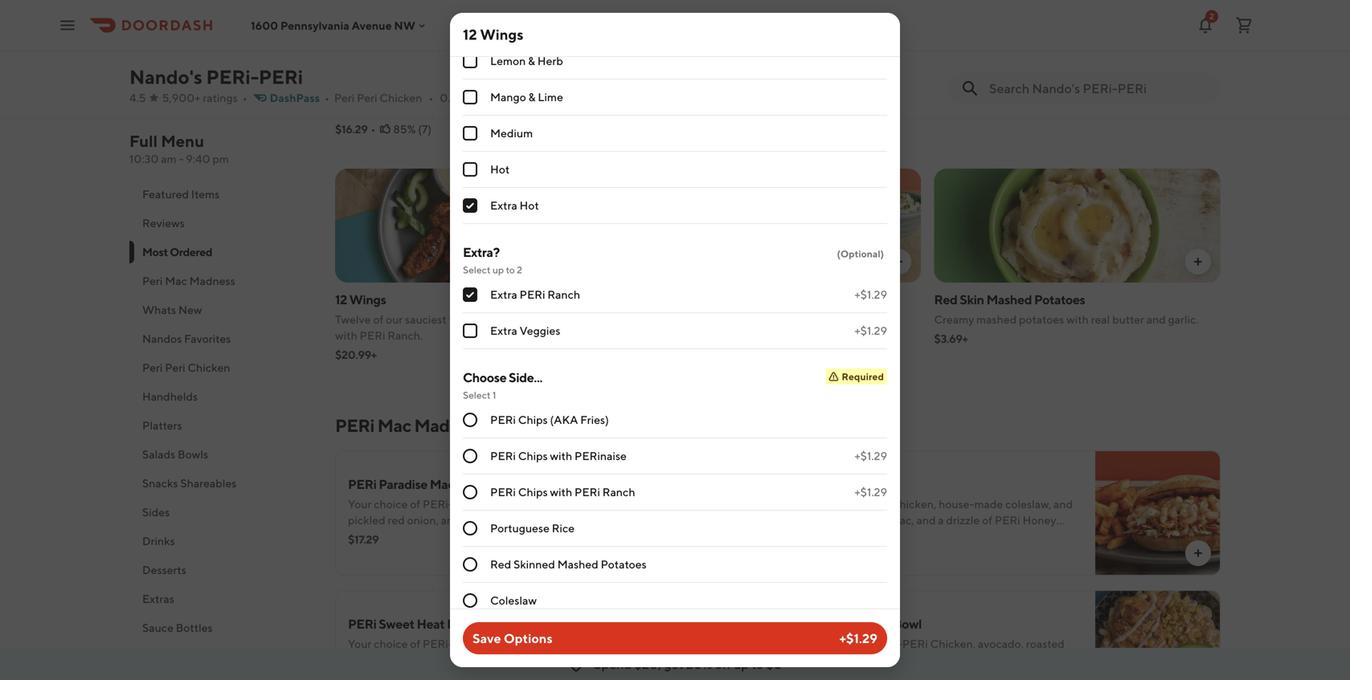 Task type: locate. For each thing, give the bounding box(es) containing it.
1 horizontal spatial peppers,
[[817, 654, 861, 667]]

& for mango
[[528, 90, 536, 104]]

required
[[842, 371, 884, 383]]

1 horizontal spatial to
[[752, 657, 764, 672]]

0 vertical spatial 12
[[463, 26, 477, 43]]

chicken,
[[481, 498, 526, 511], [891, 498, 937, 511], [481, 638, 526, 651], [930, 638, 976, 651]]

12 for 12 wings twelve of our sauciest treats - tender and spicy.  served with peri ranch. $20.99+
[[335, 292, 347, 307]]

honey
[[1023, 514, 1056, 527], [452, 670, 485, 681]]

red up creamy
[[934, 292, 958, 307]]

0 horizontal spatial -
[[179, 152, 184, 166]]

- inside full menu 10:30 am - 9:40 pm
[[179, 152, 184, 166]]

1 select from the top
[[463, 264, 491, 276]]

peri for peri peri chicken • 0.7 mi
[[334, 91, 355, 104]]

chips for peri chips with perinaise
[[518, 450, 548, 463]]

0 vertical spatial coleslaw,
[[1006, 498, 1051, 511]]

bowl
[[446, 66, 475, 82], [457, 477, 485, 492], [474, 617, 502, 632], [893, 617, 922, 632]]

Hot checkbox
[[463, 162, 477, 177]]

grilled inside peri paradise mac bowl your choice of peri-peri chicken, grilled pineapple, pickled red onion, arugula, feta, and four-cheese peri mac, finished with a lemon & herb peri-peri drizzle.
[[529, 498, 561, 511]]

most ordered
[[142, 246, 212, 259]]

mac inside peri mac madness button
[[165, 274, 187, 288]]

1 vertical spatial wings
[[349, 292, 386, 307]]

2 chips from the top
[[518, 450, 548, 463]]

0 vertical spatial potatoes
[[1034, 292, 1085, 307]]

- right treats
[[481, 313, 486, 326]]

2 served from the left
[[635, 313, 671, 326]]

finished inside peri paradise mac bowl your choice of peri-peri chicken, grilled pineapple, pickled red onion, arugula, feta, and four-cheese peri mac, finished with a lemon & herb peri-peri drizzle.
[[375, 530, 416, 543]]

four- inside peri mac stack peri-peri pulled chicken, house-made coleslaw, and four-cheese peri mac, and a drizzle of peri honey sandwiched between our buttery garlic bread.  be sure to grab extra napkins!
[[797, 514, 823, 527]]

1 vertical spatial made
[[564, 638, 593, 651]]

chicken up "85%"
[[380, 91, 422, 104]]

Medium checkbox
[[463, 126, 477, 141]]

0 vertical spatial portuguese
[[670, 87, 729, 100]]

mac inside peri mac stack peri-peri pulled chicken, house-made coleslaw, and four-cheese peri mac, and a drizzle of peri honey sandwiched between our buttery garlic bread.  be sure to grab extra napkins!
[[828, 477, 853, 492]]

choice for peri paradise mac bowl
[[374, 498, 408, 511]]

finished down power
[[852, 670, 893, 681]]

chicken breast sandwich image
[[635, 169, 921, 283]]

peri peri chicken bowl image
[[335, 0, 622, 57]]

2 horizontal spatial drizzle.
[[991, 670, 1027, 681]]

0 horizontal spatial red
[[490, 558, 511, 571]]

choice down paradise
[[374, 498, 408, 511]]

bottles
[[176, 622, 213, 635]]

mac
[[165, 274, 187, 288], [377, 416, 411, 436], [430, 477, 454, 492], [828, 477, 853, 492], [447, 617, 471, 632], [828, 617, 853, 632]]

0 vertical spatial ranch
[[548, 288, 580, 301]]

avocado,
[[978, 638, 1024, 651]]

bowl inside the peri mac power bowl your choice of peri-peri chicken, avocado, roasted red peppers, grilled corn over our creamy, four-cheese peri mac, finished with a peri ranch drizzle.
[[893, 617, 922, 632]]

1 vertical spatial -
[[481, 313, 486, 326]]

$5
[[766, 657, 782, 672]]

red inside peri paradise mac bowl your choice of peri-peri chicken, grilled pineapple, pickled red onion, arugula, feta, and four-cheese peri mac, finished with a lemon & herb peri-peri drizzle.
[[388, 514, 405, 527]]

onion, down paradise
[[407, 514, 439, 527]]

select left 1
[[463, 390, 491, 401]]

0 vertical spatial red
[[934, 292, 958, 307]]

$16.29
[[335, 123, 368, 136]]

bowl inside peri peri chicken bowl roasted red peppers, grilled corn and hummus served over portuguese rice and arugula.
[[446, 66, 475, 82]]

+$1.29
[[855, 288, 887, 301], [855, 324, 887, 338], [855, 450, 887, 463], [855, 486, 887, 499], [839, 631, 878, 647]]

mashed up mashed
[[987, 292, 1032, 307]]

house- inside "peri sweet heat mac bowl your choice of peri-peri chicken, house-made coleslaw, pickled red onion, and four-cheese peri mac, finished with a peri honey drizzle."
[[529, 638, 564, 651]]

0 vertical spatial honey
[[1023, 514, 1056, 527]]

made inside peri mac stack peri-peri pulled chicken, house-made coleslaw, and four-cheese peri mac, and a drizzle of peri honey sandwiched between our buttery garlic bread.  be sure to grab extra napkins!
[[975, 498, 1003, 511]]

nandos
[[142, 332, 182, 346]]

1 horizontal spatial red
[[934, 292, 958, 307]]

0 vertical spatial made
[[975, 498, 1003, 511]]

onion,
[[407, 514, 439, 527], [455, 654, 487, 667]]

chicken, inside "peri sweet heat mac bowl your choice of peri-peri chicken, house-made coleslaw, pickled red onion, and four-cheese peri mac, finished with a peri honey drizzle."
[[481, 638, 526, 651]]

lime
[[538, 90, 563, 104]]

peri mac madness button
[[129, 267, 316, 296]]

3 chips from the top
[[518, 486, 548, 499]]

arugula, inside served with arugula, tomato, pickled onions and perinaise. $11.59+
[[698, 313, 739, 326]]

2 inside extra? select up to 2
[[517, 264, 522, 276]]

cheese inside the peri mac power bowl your choice of peri-peri chicken, avocado, roasted red peppers, grilled corn over our creamy, four-cheese peri mac, finished with a peri ranch drizzle.
[[1034, 654, 1071, 667]]

served inside served with arugula, tomato, pickled onions and perinaise. $11.59+
[[635, 313, 671, 326]]

madness for peri mac madness
[[189, 274, 235, 288]]

finished for sweet
[[348, 670, 389, 681]]

perinaise
[[575, 450, 627, 463]]

choice inside peri paradise mac bowl your choice of peri-peri chicken, grilled pineapple, pickled red onion, arugula, feta, and four-cheese peri mac, finished with a lemon & herb peri-peri drizzle.
[[374, 498, 408, 511]]

1 vertical spatial grilled
[[529, 498, 561, 511]]

peri down most
[[142, 274, 163, 288]]

- right am
[[179, 152, 184, 166]]

made right options
[[564, 638, 593, 651]]

1600 pennsylvania avenue nw button
[[251, 19, 428, 32]]

12 for 12 wings
[[463, 26, 477, 43]]

0 vertical spatial lemon
[[490, 54, 526, 68]]

peri
[[259, 66, 303, 88], [335, 66, 364, 82], [366, 66, 394, 82], [520, 288, 545, 301], [360, 329, 385, 342], [490, 414, 516, 427], [335, 416, 374, 436], [490, 450, 516, 463], [348, 477, 377, 492], [797, 477, 826, 492], [490, 486, 516, 499], [575, 486, 600, 499], [453, 498, 479, 511], [828, 498, 853, 511], [595, 514, 621, 527], [862, 514, 887, 527], [995, 514, 1021, 527], [557, 530, 582, 543], [348, 617, 377, 632], [797, 617, 826, 632], [453, 638, 479, 651], [902, 638, 928, 651], [575, 654, 601, 667], [424, 670, 449, 681], [797, 670, 823, 681], [928, 670, 954, 681]]

pickled left onions
[[783, 313, 820, 326]]

0 horizontal spatial 2
[[517, 264, 522, 276]]

to inside peri mac stack peri-peri pulled chicken, house-made coleslaw, and four-cheese peri mac, and a drizzle of peri honey sandwiched between our buttery garlic bread.  be sure to grab extra napkins!
[[797, 546, 808, 559]]

1 vertical spatial coleslaw,
[[348, 654, 394, 667]]

arugula.
[[464, 103, 505, 117]]

red for skin
[[934, 292, 958, 307]]

honey down the save
[[452, 670, 485, 681]]

& left lime
[[528, 90, 536, 104]]

1/4 chicken leg for a little dark 'n' delicious. $9.59+
[[934, 66, 1074, 120]]

to left the $5
[[752, 657, 764, 672]]

and right feta,
[[510, 514, 529, 527]]

1 vertical spatial madness
[[414, 416, 484, 436]]

delicious.
[[1026, 87, 1074, 100]]

choice inside the peri mac power bowl your choice of peri-peri chicken, avocado, roasted red peppers, grilled corn over our creamy, four-cheese peri mac, finished with a peri ranch drizzle.
[[823, 638, 857, 651]]

house- up drizzle
[[939, 498, 975, 511]]

garlic
[[635, 66, 668, 82]]

peri- up ratings on the top left of page
[[206, 66, 259, 88]]

chicken up peri peri chicken • 0.7 mi
[[397, 66, 444, 82]]

peri- down power
[[872, 638, 902, 651]]

1 horizontal spatial corn
[[898, 654, 921, 667]]

1 vertical spatial peppers,
[[817, 654, 861, 667]]

mashed for skinned
[[557, 558, 599, 571]]

chicken, inside peri paradise mac bowl your choice of peri-peri chicken, grilled pineapple, pickled red onion, arugula, feta, and four-cheese peri mac, finished with a lemon & herb peri-peri drizzle.
[[481, 498, 526, 511]]

0 horizontal spatial grilled
[[446, 87, 478, 100]]

mashed inside red skin mashed potatoes creamy mashed potatoes with real butter and garlic. $3.69+
[[987, 292, 1032, 307]]

am
[[161, 152, 177, 166]]

cheese
[[557, 514, 593, 527], [823, 514, 859, 527], [536, 654, 573, 667], [1034, 654, 1071, 667]]

cheese down roasted
[[1034, 654, 1071, 667]]

+$1.29 for extra peri ranch
[[855, 288, 887, 301]]

and inside 12 wings twelve of our sauciest treats - tender and spicy.  served with peri ranch. $20.99+
[[524, 313, 543, 326]]

bowl up feta,
[[457, 477, 485, 492]]

extra?
[[463, 245, 500, 260]]

0 horizontal spatial madness
[[189, 274, 235, 288]]

1 horizontal spatial madness
[[414, 416, 484, 436]]

peppers, inside peri peri chicken bowl roasted red peppers, grilled corn and hummus served over portuguese rice and arugula.
[[399, 87, 444, 100]]

cheese inside peri mac stack peri-peri pulled chicken, house-made coleslaw, and four-cheese peri mac, and a drizzle of peri honey sandwiched between our buttery garlic bread.  be sure to grab extra napkins!
[[823, 514, 859, 527]]

pennsylvania
[[280, 19, 349, 32]]

chicken, down coleslaw
[[481, 638, 526, 651]]

1 vertical spatial 2
[[517, 264, 522, 276]]

Portuguese Rice radio
[[463, 522, 477, 536]]

1 vertical spatial butter
[[1112, 313, 1144, 326]]

mashed
[[987, 292, 1032, 307], [557, 558, 599, 571]]

1 vertical spatial red
[[490, 558, 511, 571]]

chicken up little
[[955, 66, 1002, 82]]

12 wings dialog
[[450, 0, 900, 681]]

2 vertical spatial grilled
[[863, 654, 896, 667]]

2 vertical spatial pickled
[[396, 654, 434, 667]]

coleslaw, inside peri mac stack peri-peri pulled chicken, house-made coleslaw, and four-cheese peri mac, and a drizzle of peri honey sandwiched between our buttery garlic bread.  be sure to grab extra napkins!
[[1006, 498, 1051, 511]]

a
[[953, 87, 959, 100], [938, 514, 944, 527], [443, 530, 449, 543], [415, 670, 421, 681], [920, 670, 926, 681]]

2 horizontal spatial to
[[797, 546, 808, 559]]

peppers, down power
[[817, 654, 861, 667]]

of inside peri paradise mac bowl your choice of peri-peri chicken, grilled pineapple, pickled red onion, arugula, feta, and four-cheese peri mac, finished with a lemon & herb peri-peri drizzle.
[[410, 498, 420, 511]]

0 horizontal spatial 12
[[335, 292, 347, 307]]

1 horizontal spatial coleslaw,
[[1006, 498, 1051, 511]]

your inside peri paradise mac bowl your choice of peri-peri chicken, grilled pineapple, pickled red onion, arugula, feta, and four-cheese peri mac, finished with a lemon & herb peri-peri drizzle.
[[348, 498, 372, 511]]

Coleslaw radio
[[463, 594, 477, 608]]

1 vertical spatial portuguese
[[360, 103, 419, 117]]

0 vertical spatial mashed
[[987, 292, 1032, 307]]

1 horizontal spatial honey
[[1023, 514, 1056, 527]]

chicken inside button
[[188, 361, 230, 375]]

red inside the peri mac power bowl your choice of peri-peri chicken, avocado, roasted red peppers, grilled corn over our creamy, four-cheese peri mac, finished with a peri ranch drizzle.
[[797, 654, 814, 667]]

ranch inside choose side... group
[[603, 486, 635, 499]]

peri sweet heat mac bowl image
[[646, 591, 772, 681]]

peri- down heat at the left bottom
[[423, 638, 453, 651]]

0 horizontal spatial pickled
[[348, 514, 385, 527]]

lemon
[[490, 54, 526, 68], [451, 530, 486, 543]]

finished down sweet
[[348, 670, 389, 681]]

butter inside red skin mashed potatoes creamy mashed potatoes with real butter and garlic. $3.69+
[[1112, 313, 1144, 326]]

0 horizontal spatial house-
[[529, 638, 564, 651]]

0 vertical spatial madness
[[189, 274, 235, 288]]

open menu image
[[58, 16, 77, 35]]

1 horizontal spatial drizzle.
[[584, 530, 621, 543]]

none checkbox inside extra? group
[[463, 288, 477, 302]]

peri chips with peri ranch
[[490, 486, 635, 499]]

2 select from the top
[[463, 390, 491, 401]]

0 vertical spatial herb
[[538, 54, 563, 68]]

drizzle.
[[584, 530, 621, 543], [487, 670, 524, 681], [991, 670, 1027, 681]]

of up garlic on the right bottom of the page
[[982, 514, 993, 527]]

0 horizontal spatial our
[[386, 313, 403, 326]]

2 horizontal spatial portuguese
[[670, 87, 729, 100]]

lemon & herb
[[490, 54, 563, 68]]

bowl for paradise
[[457, 477, 485, 492]]

2 horizontal spatial grilled
[[863, 654, 896, 667]]

red right 'red skinned mashed potatoes' radio
[[490, 558, 511, 571]]

and left hummus
[[505, 87, 525, 100]]

butter inside garlic bread baked portuguese roll smothered in garlic-herb butter and grilled.
[[878, 87, 910, 100]]

spend
[[594, 657, 632, 672]]

honey inside peri mac stack peri-peri pulled chicken, house-made coleslaw, and four-cheese peri mac, and a drizzle of peri honey sandwiched between our buttery garlic bread.  be sure to grab extra napkins!
[[1023, 514, 1056, 527]]

red right "roasted"
[[380, 87, 397, 100]]

bowl inside peri paradise mac bowl your choice of peri-peri chicken, grilled pineapple, pickled red onion, arugula, feta, and four-cheese peri mac, finished with a lemon & herb peri-peri drizzle.
[[457, 477, 485, 492]]

red
[[934, 292, 958, 307], [490, 558, 511, 571]]

four- up $11.69
[[797, 514, 823, 527]]

herb down feta,
[[498, 530, 524, 543]]

peri- up $11.69
[[797, 498, 828, 511]]

of down paradise
[[410, 498, 420, 511]]

portuguese inside choose side... group
[[490, 522, 550, 535]]

2
[[1210, 12, 1214, 21], [517, 264, 522, 276]]

Extra Hot checkbox
[[463, 199, 477, 213]]

be
[[1032, 530, 1046, 543]]

peri for peri peri chicken
[[142, 361, 163, 375]]

grilled up arugula.
[[446, 87, 478, 100]]

mac down coleslaw option
[[447, 617, 471, 632]]

wings up 'twelve'
[[349, 292, 386, 307]]

a inside the 1/4 chicken leg for a little dark 'n' delicious. $9.59+
[[953, 87, 959, 100]]

ranch up spicy.
[[548, 288, 580, 301]]

honey up 'be'
[[1023, 514, 1056, 527]]

hot
[[490, 163, 510, 176], [520, 199, 539, 212]]

perinaise.
[[635, 329, 689, 342]]

chicken inside peri peri chicken bowl roasted red peppers, grilled corn and hummus served over portuguese rice and arugula.
[[397, 66, 444, 82]]

1 horizontal spatial made
[[975, 498, 1003, 511]]

your
[[348, 498, 372, 511], [348, 638, 372, 651], [797, 638, 821, 651]]

potatoes
[[1019, 313, 1064, 326]]

potatoes up potatoes
[[1034, 292, 1085, 307]]

1 horizontal spatial potatoes
[[1034, 292, 1085, 307]]

madness inside button
[[189, 274, 235, 288]]

0 horizontal spatial over
[[335, 103, 358, 117]]

drizzle. down creamy,
[[991, 670, 1027, 681]]

0 horizontal spatial corn
[[480, 87, 503, 100]]

1 vertical spatial corn
[[898, 654, 921, 667]]

grilled down power
[[863, 654, 896, 667]]

whats
[[142, 303, 176, 317]]

Red Skinned Mashed Potatoes radio
[[463, 558, 477, 572]]

peri mac power bowl image
[[1096, 591, 1221, 681]]

and right onions
[[858, 313, 878, 326]]

up right off
[[734, 657, 749, 672]]

side...
[[509, 370, 542, 385]]

0 horizontal spatial lemon
[[451, 530, 486, 543]]

wings inside dialog
[[480, 26, 524, 43]]

peri paradise mac bowl image
[[646, 451, 772, 576]]

ranch down the perinaise
[[603, 486, 635, 499]]

feta,
[[484, 514, 507, 527]]

peri- inside peri mac stack peri-peri pulled chicken, house-made coleslaw, and four-cheese peri mac, and a drizzle of peri honey sandwiched between our buttery garlic bread.  be sure to grab extra napkins!
[[797, 498, 828, 511]]

extra up tender
[[490, 288, 517, 301]]

hot right extra hot checkbox
[[520, 199, 539, 212]]

mac, inside peri paradise mac bowl your choice of peri-peri chicken, grilled pineapple, pickled red onion, arugula, feta, and four-cheese peri mac, finished with a lemon & herb peri-peri drizzle.
[[348, 530, 373, 543]]

corn up arugula.
[[480, 87, 503, 100]]

coleslaw, inside "peri sweet heat mac bowl your choice of peri-peri chicken, house-made coleslaw, pickled red onion, and four-cheese peri mac, finished with a peri honey drizzle."
[[348, 654, 394, 667]]

with inside peri paradise mac bowl your choice of peri-peri chicken, grilled pineapple, pickled red onion, arugula, feta, and four-cheese peri mac, finished with a lemon & herb peri-peri drizzle.
[[418, 530, 440, 543]]

portuguese
[[670, 87, 729, 100], [360, 103, 419, 117], [490, 522, 550, 535]]

house- inside peri mac stack peri-peri pulled chicken, house-made coleslaw, and four-cheese peri mac, and a drizzle of peri honey sandwiched between our buttery garlic bread.  be sure to grab extra napkins!
[[939, 498, 975, 511]]

1 vertical spatial house-
[[529, 638, 564, 651]]

wings for 12 wings twelve of our sauciest treats - tender and spicy.  served with peri ranch. $20.99+
[[349, 292, 386, 307]]

and down extra peri ranch
[[524, 313, 543, 326]]

add item to cart image
[[892, 30, 905, 43], [1192, 30, 1205, 43], [892, 256, 905, 268], [1192, 256, 1205, 268], [1192, 547, 1205, 560]]

None checkbox
[[463, 324, 477, 338]]

4.5
[[129, 91, 146, 104]]

madness down choose
[[414, 416, 484, 436]]

notification bell image
[[1196, 16, 1215, 35]]

+$1.29 for save options
[[839, 631, 878, 647]]

1 horizontal spatial -
[[481, 313, 486, 326]]

coleslaw, up 'be'
[[1006, 498, 1051, 511]]

1 chips from the top
[[518, 414, 548, 427]]

extra? group
[[463, 244, 887, 350]]

peri peri chicken button
[[129, 354, 316, 383]]

with inside red skin mashed potatoes creamy mashed potatoes with real butter and garlic. $3.69+
[[1067, 313, 1089, 326]]

chips up portuguese rice
[[518, 486, 548, 499]]

onion, down the save
[[455, 654, 487, 667]]

buttery
[[927, 530, 965, 543]]

extra for extra hot
[[490, 199, 517, 212]]

Lemon & Herb checkbox
[[463, 54, 477, 68]]

choice down power
[[823, 638, 857, 651]]

lemon inside group
[[490, 54, 526, 68]]

group
[[463, 0, 887, 224]]

chicken, inside the peri mac power bowl your choice of peri-peri chicken, avocado, roasted red peppers, grilled corn over our creamy, four-cheese peri mac, finished with a peri ranch drizzle.
[[930, 638, 976, 651]]

mac,
[[889, 514, 914, 527], [348, 530, 373, 543], [603, 654, 628, 667], [825, 670, 850, 681]]

up down the extra? on the top left of page
[[493, 264, 504, 276]]

madness for peri mac madness
[[414, 416, 484, 436]]

add item to cart image for 1/4 chicken leg
[[1192, 30, 1205, 43]]

drizzle. down pineapple,
[[584, 530, 621, 543]]

Plain...ish checkbox
[[463, 18, 477, 32]]

your inside the peri mac power bowl your choice of peri-peri chicken, avocado, roasted red peppers, grilled corn over our creamy, four-cheese peri mac, finished with a peri ranch drizzle.
[[797, 638, 821, 651]]

12 wings
[[463, 26, 524, 43]]

our left buttery
[[908, 530, 925, 543]]

to left grab
[[797, 546, 808, 559]]

1 vertical spatial mashed
[[557, 558, 599, 571]]

2 vertical spatial our
[[948, 654, 965, 667]]

dashpass
[[270, 91, 320, 104]]

1 vertical spatial over
[[923, 654, 945, 667]]

over left creamy,
[[923, 654, 945, 667]]

finished for paradise
[[375, 530, 416, 543]]

0 vertical spatial butter
[[878, 87, 910, 100]]

extras button
[[129, 585, 316, 614]]

mashed down rice
[[557, 558, 599, 571]]

portuguese down bread
[[670, 87, 729, 100]]

1 horizontal spatial our
[[908, 530, 925, 543]]

cheese inside "peri sweet heat mac bowl your choice of peri-peri chicken, house-made coleslaw, pickled red onion, and four-cheese peri mac, finished with a peri honey drizzle."
[[536, 654, 573, 667]]

four- down the avocado,
[[1009, 654, 1034, 667]]

choice down sweet
[[374, 638, 408, 651]]

1 extra from the top
[[490, 199, 517, 212]]

to
[[506, 264, 515, 276], [797, 546, 808, 559], [752, 657, 764, 672]]

2 vertical spatial &
[[489, 530, 496, 543]]

0 vertical spatial chips
[[518, 414, 548, 427]]

1 horizontal spatial portuguese
[[490, 522, 550, 535]]

1 served from the left
[[576, 313, 612, 326]]

herb inside peri paradise mac bowl your choice of peri-peri chicken, grilled pineapple, pickled red onion, arugula, feta, and four-cheese peri mac, finished with a lemon & herb peri-peri drizzle.
[[498, 530, 524, 543]]

arugula, left tomato,
[[698, 313, 739, 326]]

2 vertical spatial portuguese
[[490, 522, 550, 535]]

select inside extra? select up to 2
[[463, 264, 491, 276]]

chicken, right pulled
[[891, 498, 937, 511]]

1 vertical spatial select
[[463, 390, 491, 401]]

2 extra from the top
[[490, 288, 517, 301]]

pickled down heat at the left bottom
[[396, 654, 434, 667]]

0 horizontal spatial up
[[493, 264, 504, 276]]

0 horizontal spatial coleslaw,
[[348, 654, 394, 667]]

lemon up 'red skinned mashed potatoes' radio
[[451, 530, 486, 543]]

over down "roasted"
[[335, 103, 358, 117]]

1 vertical spatial to
[[797, 546, 808, 559]]

to up extra peri ranch
[[506, 264, 515, 276]]

1 horizontal spatial grilled
[[529, 498, 561, 511]]

1 horizontal spatial butter
[[1112, 313, 1144, 326]]

0 vertical spatial wings
[[480, 26, 524, 43]]

potatoes down pineapple,
[[601, 558, 647, 571]]

peri- down paradise
[[423, 498, 453, 511]]

cheese down pineapple,
[[557, 514, 593, 527]]

peri down nandos
[[142, 361, 163, 375]]

0 vertical spatial up
[[493, 264, 504, 276]]

0 vertical spatial &
[[528, 54, 535, 68]]

chips down peri chips (aka fries)
[[518, 450, 548, 463]]

drizzle
[[946, 514, 980, 527]]

0 horizontal spatial peppers,
[[399, 87, 444, 100]]

2 vertical spatial extra
[[490, 324, 517, 338]]

1 horizontal spatial 2
[[1210, 12, 1214, 21]]

chicken for peri peri chicken bowl roasted red peppers, grilled corn and hummus served over portuguese rice and arugula.
[[397, 66, 444, 82]]

2 horizontal spatial pickled
[[783, 313, 820, 326]]

a inside "peri sweet heat mac bowl your choice of peri-peri chicken, house-made coleslaw, pickled red onion, and four-cheese peri mac, finished with a peri honey drizzle."
[[415, 670, 421, 681]]

0 horizontal spatial portuguese
[[360, 103, 419, 117]]

of
[[373, 313, 384, 326], [410, 498, 420, 511], [982, 514, 993, 527], [410, 638, 420, 651], [859, 638, 870, 651]]

red down heat at the left bottom
[[436, 654, 453, 667]]

chips for peri chips with peri ranch
[[518, 486, 548, 499]]

1600 pennsylvania avenue nw
[[251, 19, 415, 32]]

0 horizontal spatial drizzle.
[[487, 670, 524, 681]]

0 vertical spatial peppers,
[[399, 87, 444, 100]]

0 vertical spatial 2
[[1210, 12, 1214, 21]]

select
[[463, 264, 491, 276], [463, 390, 491, 401]]

hot right hot option
[[490, 163, 510, 176]]

ranch
[[548, 288, 580, 301], [603, 486, 635, 499], [956, 670, 989, 681]]

full menu 10:30 am - 9:40 pm
[[129, 132, 229, 166]]

peri up $16.29
[[334, 91, 355, 104]]

a inside the peri mac power bowl your choice of peri-peri chicken, avocado, roasted red peppers, grilled corn over our creamy, four-cheese peri mac, finished with a peri ranch drizzle.
[[920, 670, 926, 681]]

butter right real
[[1112, 313, 1144, 326]]

between
[[861, 530, 906, 543]]

none checkbox inside extra? group
[[463, 324, 477, 338]]

2 vertical spatial chips
[[518, 486, 548, 499]]

wings inside 12 wings twelve of our sauciest treats - tender and spicy.  served with peri ranch. $20.99+
[[349, 292, 386, 307]]

None radio
[[463, 449, 477, 464]]

0 horizontal spatial herb
[[498, 530, 524, 543]]

and inside served with arugula, tomato, pickled onions and perinaise. $11.59+
[[858, 313, 878, 326]]

potatoes
[[1034, 292, 1085, 307], [601, 558, 647, 571]]

mac up paradise
[[377, 416, 411, 436]]

1 horizontal spatial ranch
[[603, 486, 635, 499]]

12 inside dialog
[[463, 26, 477, 43]]

1 horizontal spatial mashed
[[987, 292, 1032, 307]]

extra
[[836, 546, 862, 559]]

grilled
[[446, 87, 478, 100], [529, 498, 561, 511], [863, 654, 896, 667]]

Item Search search field
[[989, 80, 1208, 97]]

& for lemon
[[528, 54, 535, 68]]

coleslaw
[[490, 594, 537, 608]]

coleslaw,
[[1006, 498, 1051, 511], [348, 654, 394, 667]]

1 vertical spatial extra
[[490, 288, 517, 301]]

wings
[[480, 26, 524, 43], [349, 292, 386, 307]]

chicken inside the 1/4 chicken leg for a little dark 'n' delicious. $9.59+
[[955, 66, 1002, 82]]

bowl down coleslaw option
[[474, 617, 502, 632]]

of down power
[[859, 638, 870, 651]]

1 horizontal spatial onion,
[[455, 654, 487, 667]]

bowl up "mi"
[[446, 66, 475, 82]]

0 horizontal spatial made
[[564, 638, 593, 651]]

served
[[576, 313, 612, 326], [635, 313, 671, 326]]

choose side... select 1
[[463, 370, 542, 401]]

sauce bottles button
[[129, 614, 316, 643]]

butter right herb
[[878, 87, 910, 100]]

0 horizontal spatial butter
[[878, 87, 910, 100]]

chicken down the "favorites"
[[188, 361, 230, 375]]

1 vertical spatial onion,
[[455, 654, 487, 667]]

1 horizontal spatial house-
[[939, 498, 975, 511]]

grilled up portuguese rice
[[529, 498, 561, 511]]

house-
[[939, 498, 975, 511], [529, 638, 564, 651]]

full
[[129, 132, 158, 151]]

coleslaw, down sweet
[[348, 654, 394, 667]]

0 horizontal spatial to
[[506, 264, 515, 276]]

mac down most ordered
[[165, 274, 187, 288]]

3 extra from the top
[[490, 324, 517, 338]]

None checkbox
[[463, 288, 477, 302]]

None radio
[[463, 485, 477, 500]]

1 horizontal spatial 12
[[463, 26, 477, 43]]

house- down coleslaw
[[529, 638, 564, 651]]

mac inside the peri mac power bowl your choice of peri-peri chicken, avocado, roasted red peppers, grilled corn over our creamy, four-cheese peri mac, finished with a peri ranch drizzle.
[[828, 617, 853, 632]]

0 vertical spatial pickled
[[783, 313, 820, 326]]

arugula, left feta,
[[441, 514, 482, 527]]

finished down paradise
[[375, 530, 416, 543]]

bowl inside "peri sweet heat mac bowl your choice of peri-peri chicken, house-made coleslaw, pickled red onion, and four-cheese peri mac, finished with a peri honey drizzle."
[[474, 617, 502, 632]]

tender
[[488, 313, 522, 326]]

nandos favorites
[[142, 332, 231, 346]]

peri inside peri mac madness button
[[142, 274, 163, 288]]

peri mac stack image
[[1096, 451, 1221, 576]]

of inside the peri mac power bowl your choice of peri-peri chicken, avocado, roasted red peppers, grilled corn over our creamy, four-cheese peri mac, finished with a peri ranch drizzle.
[[859, 638, 870, 651]]

of right 'twelve'
[[373, 313, 384, 326]]

12 up lemon & herb option
[[463, 26, 477, 43]]

to inside extra? select up to 2
[[506, 264, 515, 276]]

0 vertical spatial arugula,
[[698, 313, 739, 326]]

peri sweet heat mac bowl your choice of peri-peri chicken, house-made coleslaw, pickled red onion, and four-cheese peri mac, finished with a peri honey drizzle.
[[348, 617, 628, 681]]

0 vertical spatial select
[[463, 264, 491, 276]]

group containing plain...ish
[[463, 0, 887, 224]]

0 horizontal spatial potatoes
[[601, 558, 647, 571]]

onion, inside peri paradise mac bowl your choice of peri-peri chicken, grilled pineapple, pickled red onion, arugula, feta, and four-cheese peri mac, finished with a lemon & herb peri-peri drizzle.
[[407, 514, 439, 527]]

mac right paradise
[[430, 477, 454, 492]]



Task type: vqa. For each thing, say whether or not it's contained in the screenshot.
the rightmost fee
no



Task type: describe. For each thing, give the bounding box(es) containing it.
salads bowls button
[[129, 440, 316, 469]]

garlic bread image
[[635, 0, 921, 57]]

$3.69+
[[934, 332, 968, 346]]

peri inside 12 wings twelve of our sauciest treats - tender and spicy.  served with peri ranch. $20.99+
[[360, 329, 385, 342]]

chicken, inside peri mac stack peri-peri pulled chicken, house-made coleslaw, and four-cheese peri mac, and a drizzle of peri honey sandwiched between our buttery garlic bread.  be sure to grab extra napkins!
[[891, 498, 937, 511]]

+$1.29 for extra veggies
[[855, 324, 887, 338]]

- inside 12 wings twelve of our sauciest treats - tender and spicy.  served with peri ranch. $20.99+
[[481, 313, 486, 326]]

cheese inside peri paradise mac bowl your choice of peri-peri chicken, grilled pineapple, pickled red onion, arugula, feta, and four-cheese peri mac, finished with a lemon & herb peri-peri drizzle.
[[557, 514, 593, 527]]

• right $16.29
[[371, 123, 376, 136]]

peri mac stack peri-peri pulled chicken, house-made coleslaw, and four-cheese peri mac, and a drizzle of peri honey sandwiched between our buttery garlic bread.  be sure to grab extra napkins!
[[797, 477, 1073, 559]]

little
[[962, 87, 985, 100]]

medium
[[490, 127, 533, 140]]

and inside red skin mashed potatoes creamy mashed potatoes with real butter and garlic. $3.69+
[[1147, 313, 1166, 326]]

a inside peri mac stack peri-peri pulled chicken, house-made coleslaw, and four-cheese peri mac, and a drizzle of peri honey sandwiched between our buttery garlic bread.  be sure to grab extra napkins!
[[938, 514, 944, 527]]

1/4
[[934, 66, 952, 82]]

red skin mashed potatoes image
[[934, 169, 1221, 283]]

peppers, inside the peri mac power bowl your choice of peri-peri chicken, avocado, roasted red peppers, grilled corn over our creamy, four-cheese peri mac, finished with a peri ranch drizzle.
[[817, 654, 861, 667]]

choice for peri mac power bowl
[[823, 638, 857, 651]]

wings for 12 wings
[[480, 26, 524, 43]]

roll
[[731, 87, 748, 100]]

drinks button
[[129, 527, 316, 556]]

drizzle. inside the peri mac power bowl your choice of peri-peri chicken, avocado, roasted red peppers, grilled corn over our creamy, four-cheese peri mac, finished with a peri ranch drizzle.
[[991, 670, 1027, 681]]

5,900+ ratings •
[[162, 91, 247, 104]]

potatoes for skin
[[1034, 292, 1085, 307]]

bread
[[671, 66, 705, 82]]

off
[[715, 657, 731, 672]]

red skinned mashed potatoes
[[490, 558, 647, 571]]

+$1.29 for peri chips with peri ranch
[[855, 486, 887, 499]]

choice inside "peri sweet heat mac bowl your choice of peri-peri chicken, house-made coleslaw, pickled red onion, and four-cheese peri mac, finished with a peri honey drizzle."
[[374, 638, 408, 651]]

5,900+
[[162, 91, 201, 104]]

dashpass •
[[270, 91, 329, 104]]

ranch.
[[388, 329, 423, 342]]

finished inside the peri mac power bowl your choice of peri-peri chicken, avocado, roasted red peppers, grilled corn over our creamy, four-cheese peri mac, finished with a peri ranch drizzle.
[[852, 670, 893, 681]]

pm
[[212, 152, 229, 166]]

grilled.
[[656, 103, 691, 117]]

your for peri mac power bowl
[[797, 638, 821, 651]]

red inside peri peri chicken bowl roasted red peppers, grilled corn and hummus served over portuguese rice and arugula.
[[380, 87, 397, 100]]

peri up handhelds
[[165, 361, 185, 375]]

our inside peri mac stack peri-peri pulled chicken, house-made coleslaw, and four-cheese peri mac, and a drizzle of peri honey sandwiched between our buttery garlic bread.  be sure to grab extra napkins!
[[908, 530, 925, 543]]

in
[[807, 87, 817, 100]]

peri- up skinned
[[526, 530, 557, 543]]

grab
[[810, 546, 833, 559]]

and inside garlic bread baked portuguese roll smothered in garlic-herb butter and grilled.
[[635, 103, 654, 117]]

mac inside peri paradise mac bowl your choice of peri-peri chicken, grilled pineapple, pickled red onion, arugula, feta, and four-cheese peri mac, finished with a lemon & herb peri-peri drizzle.
[[430, 477, 454, 492]]

a inside peri paradise mac bowl your choice of peri-peri chicken, grilled pineapple, pickled red onion, arugula, feta, and four-cheese peri mac, finished with a lemon & herb peri-peri drizzle.
[[443, 530, 449, 543]]

bowl for mac
[[893, 617, 922, 632]]

red for skinned
[[490, 558, 511, 571]]

hummus
[[527, 87, 571, 100]]

0 vertical spatial hot
[[490, 163, 510, 176]]

red skin mashed potatoes creamy mashed potatoes with real butter and garlic. $3.69+
[[934, 292, 1199, 346]]

• left "roasted"
[[325, 91, 329, 104]]

10:30
[[129, 152, 159, 166]]

peri inside extra? group
[[520, 288, 545, 301]]

and inside "peri sweet heat mac bowl your choice of peri-peri chicken, house-made coleslaw, pickled red onion, and four-cheese peri mac, finished with a peri honey drizzle."
[[489, 654, 508, 667]]

peri- inside "peri sweet heat mac bowl your choice of peri-peri chicken, house-made coleslaw, pickled red onion, and four-cheese peri mac, finished with a peri honey drizzle."
[[423, 638, 453, 651]]

12 wings twelve of our sauciest treats - tender and spicy.  served with peri ranch. $20.99+
[[335, 292, 612, 362]]

mashed for skin
[[987, 292, 1032, 307]]

+$1.29 for peri chips with perinaise
[[855, 450, 887, 463]]

stack
[[855, 477, 887, 492]]

baked
[[635, 87, 667, 100]]

mac, inside peri mac stack peri-peri pulled chicken, house-made coleslaw, and four-cheese peri mac, and a drizzle of peri honey sandwiched between our buttery garlic bread.  be sure to grab extra napkins!
[[889, 514, 914, 527]]

pickled inside peri paradise mac bowl your choice of peri-peri chicken, grilled pineapple, pickled red onion, arugula, feta, and four-cheese peri mac, finished with a lemon & herb peri-peri drizzle.
[[348, 514, 385, 527]]

peri mac madness
[[142, 274, 235, 288]]

garlic.
[[1168, 313, 1199, 326]]

honey inside "peri sweet heat mac bowl your choice of peri-peri chicken, house-made coleslaw, pickled red onion, and four-cheese peri mac, finished with a peri honey drizzle."
[[452, 670, 485, 681]]

platters
[[142, 419, 182, 432]]

butter for potatoes
[[1112, 313, 1144, 326]]

9:40
[[186, 152, 210, 166]]

extras
[[142, 593, 174, 606]]

served inside 12 wings twelve of our sauciest treats - tender and spicy.  served with peri ranch. $20.99+
[[576, 313, 612, 326]]

featured items button
[[129, 180, 316, 209]]

your for peri paradise mac bowl
[[348, 498, 372, 511]]

mac inside "peri sweet heat mac bowl your choice of peri-peri chicken, house-made coleslaw, pickled red onion, and four-cheese peri mac, finished with a peri honey drizzle."
[[447, 617, 471, 632]]

favorites
[[184, 332, 231, 346]]

four- inside the peri mac power bowl your choice of peri-peri chicken, avocado, roasted red peppers, grilled corn over our creamy, four-cheese peri mac, finished with a peri ranch drizzle.
[[1009, 654, 1034, 667]]

bowls
[[178, 448, 208, 461]]

garlic-
[[819, 87, 852, 100]]

corn inside peri peri chicken bowl roasted red peppers, grilled corn and hummus served over portuguese rice and arugula.
[[480, 87, 503, 100]]

portuguese inside peri peri chicken bowl roasted red peppers, grilled corn and hummus served over portuguese rice and arugula.
[[360, 103, 419, 117]]

1 vertical spatial hot
[[520, 199, 539, 212]]

real
[[1091, 313, 1110, 326]]

treats
[[449, 313, 478, 326]]

mac for peri mac stack peri-peri pulled chicken, house-made coleslaw, and four-cheese peri mac, and a drizzle of peri honey sandwiched between our buttery garlic bread.  be sure to grab extra napkins!
[[828, 477, 853, 492]]

choose
[[463, 370, 507, 385]]

sauce bottles
[[142, 622, 213, 635]]

grilled inside peri peri chicken bowl roasted red peppers, grilled corn and hummus served over portuguese rice and arugula.
[[446, 87, 478, 100]]

0.7
[[440, 91, 456, 104]]

of inside "peri sweet heat mac bowl your choice of peri-peri chicken, house-made coleslaw, pickled red onion, and four-cheese peri mac, finished with a peri honey drizzle."
[[410, 638, 420, 651]]

heat
[[417, 617, 445, 632]]

over inside peri peri chicken bowl roasted red peppers, grilled corn and hummus served over portuguese rice and arugula.
[[335, 103, 358, 117]]

over inside the peri mac power bowl your choice of peri-peri chicken, avocado, roasted red peppers, grilled corn over our creamy, four-cheese peri mac, finished with a peri ranch drizzle.
[[923, 654, 945, 667]]

bowl for peri
[[446, 66, 475, 82]]

ordered
[[170, 246, 212, 259]]

chicken for peri peri chicken
[[188, 361, 230, 375]]

nw
[[394, 19, 415, 32]]

portuguese inside garlic bread baked portuguese roll smothered in garlic-herb butter and grilled.
[[670, 87, 729, 100]]

$11.69
[[797, 533, 828, 547]]

garlic bread baked portuguese roll smothered in garlic-herb butter and grilled.
[[635, 66, 910, 117]]

nando's peri-peri
[[129, 66, 303, 88]]

nando's
[[129, 66, 202, 88]]

peri peri chicken
[[142, 361, 230, 375]]

select inside choose side... select 1
[[463, 390, 491, 401]]

peri for peri mac madness
[[142, 274, 163, 288]]

four- inside "peri sweet heat mac bowl your choice of peri-peri chicken, house-made coleslaw, pickled red onion, and four-cheese peri mac, finished with a peri honey drizzle."
[[511, 654, 536, 667]]

with inside served with arugula, tomato, pickled onions and perinaise. $11.59+
[[673, 313, 695, 326]]

12 wings image
[[335, 169, 622, 283]]

and up sure
[[1054, 498, 1073, 511]]

$16.29 •
[[335, 123, 376, 136]]

salads bowls
[[142, 448, 208, 461]]

new
[[178, 303, 202, 317]]

corn inside the peri mac power bowl your choice of peri-peri chicken, avocado, roasted red peppers, grilled corn over our creamy, four-cheese peri mac, finished with a peri ranch drizzle.
[[898, 654, 921, 667]]

and right rice
[[443, 103, 462, 117]]

red inside "peri sweet heat mac bowl your choice of peri-peri chicken, house-made coleslaw, pickled red onion, and four-cheese peri mac, finished with a peri honey drizzle."
[[436, 654, 453, 667]]

peri chips (aka fries)
[[490, 414, 609, 427]]

extra veggies
[[490, 324, 560, 338]]

arugula, inside peri paradise mac bowl your choice of peri-peri chicken, grilled pineapple, pickled red onion, arugula, feta, and four-cheese peri mac, finished with a lemon & herb peri-peri drizzle.
[[441, 514, 482, 527]]

herb inside group
[[538, 54, 563, 68]]

platters button
[[129, 412, 316, 440]]

served with arugula, tomato, pickled onions and perinaise. $11.59+
[[635, 313, 878, 362]]

your inside "peri sweet heat mac bowl your choice of peri-peri chicken, house-made coleslaw, pickled red onion, and four-cheese peri mac, finished with a peri honey drizzle."
[[348, 638, 372, 651]]

with inside 12 wings twelve of our sauciest treats - tender and spicy.  served with peri ranch. $20.99+
[[335, 329, 357, 342]]

mac for peri mac power bowl your choice of peri-peri chicken, avocado, roasted red peppers, grilled corn over our creamy, four-cheese peri mac, finished with a peri ranch drizzle.
[[828, 617, 853, 632]]

dark
[[987, 87, 1010, 100]]

sandwiched
[[797, 530, 859, 543]]

PERi Chips (AKA Fries) radio
[[463, 413, 477, 428]]

sure
[[1049, 530, 1070, 543]]

(optional)
[[837, 248, 884, 260]]

• left the 0.7
[[429, 91, 433, 104]]

add item to cart image for garlic bread
[[892, 30, 905, 43]]

mac, inside "peri sweet heat mac bowl your choice of peri-peri chicken, house-made coleslaw, pickled red onion, and four-cheese peri mac, finished with a peri honey drizzle."
[[603, 654, 628, 667]]

chips for peri chips (aka fries)
[[518, 414, 548, 427]]

drizzle. inside "peri sweet heat mac bowl your choice of peri-peri chicken, house-made coleslaw, pickled red onion, and four-cheese peri mac, finished with a peri honey drizzle."
[[487, 670, 524, 681]]

grilled inside the peri mac power bowl your choice of peri-peri chicken, avocado, roasted red peppers, grilled corn over our creamy, four-cheese peri mac, finished with a peri ranch drizzle.
[[863, 654, 896, 667]]

of inside peri mac stack peri-peri pulled chicken, house-made coleslaw, and four-cheese peri mac, and a drizzle of peri honey sandwiched between our buttery garlic bread.  be sure to grab extra napkins!
[[982, 514, 993, 527]]

leg
[[1004, 66, 1026, 82]]

reviews button
[[129, 209, 316, 238]]

$9.59+
[[934, 106, 968, 120]]

mi
[[459, 91, 471, 104]]

items
[[191, 188, 220, 201]]

potatoes for skinned
[[601, 558, 647, 571]]

peri- inside the peri mac power bowl your choice of peri-peri chicken, avocado, roasted red peppers, grilled corn over our creamy, four-cheese peri mac, finished with a peri ranch drizzle.
[[872, 638, 902, 651]]

shareables
[[180, 477, 237, 490]]

snacks shareables
[[142, 477, 237, 490]]

peri mac madness
[[335, 416, 484, 436]]

portuguese rice
[[490, 522, 575, 535]]

our inside 12 wings twelve of our sauciest treats - tender and spicy.  served with peri ranch. $20.99+
[[386, 313, 403, 326]]

served
[[573, 87, 608, 100]]

& inside peri paradise mac bowl your choice of peri-peri chicken, grilled pineapple, pickled red onion, arugula, feta, and four-cheese peri mac, finished with a lemon & herb peri-peri drizzle.
[[489, 530, 496, 543]]

twelve
[[335, 313, 371, 326]]

2 vertical spatial to
[[752, 657, 764, 672]]

spicy.
[[546, 313, 574, 326]]

ranch inside extra? group
[[548, 288, 580, 301]]

handhelds button
[[129, 383, 316, 412]]

lemon inside peri paradise mac bowl your choice of peri-peri chicken, grilled pineapple, pickled red onion, arugula, feta, and four-cheese peri mac, finished with a lemon & herb peri-peri drizzle.
[[451, 530, 486, 543]]

bread.
[[998, 530, 1030, 543]]

extra for extra veggies
[[490, 324, 517, 338]]

pickled inside served with arugula, tomato, pickled onions and perinaise. $11.59+
[[783, 313, 820, 326]]

menu
[[161, 132, 204, 151]]

1
[[493, 390, 496, 401]]

four- inside peri paradise mac bowl your choice of peri-peri chicken, grilled pineapple, pickled red onion, arugula, feta, and four-cheese peri mac, finished with a lemon & herb peri-peri drizzle.
[[531, 514, 557, 527]]

ranch inside the peri mac power bowl your choice of peri-peri chicken, avocado, roasted red peppers, grilled corn over our creamy, four-cheese peri mac, finished with a peri ranch drizzle.
[[956, 670, 989, 681]]

mac, inside the peri mac power bowl your choice of peri-peri chicken, avocado, roasted red peppers, grilled corn over our creamy, four-cheese peri mac, finished with a peri ranch drizzle.
[[825, 670, 850, 681]]

drizzle. inside peri paradise mac bowl your choice of peri-peri chicken, grilled pineapple, pickled red onion, arugula, feta, and four-cheese peri mac, finished with a lemon & herb peri-peri drizzle.
[[584, 530, 621, 543]]

peri peri chicken bowl roasted red peppers, grilled corn and hummus served over portuguese rice and arugula.
[[335, 66, 608, 117]]

mac for peri mac madness
[[165, 274, 187, 288]]

pickled inside "peri sweet heat mac bowl your choice of peri-peri chicken, house-made coleslaw, pickled red onion, and four-cheese peri mac, finished with a peri honey drizzle."
[[396, 654, 434, 667]]

veggies
[[520, 324, 560, 338]]

our inside the peri mac power bowl your choice of peri-peri chicken, avocado, roasted red peppers, grilled corn over our creamy, four-cheese peri mac, finished with a peri ranch drizzle.
[[948, 654, 965, 667]]

Mango & Lime checkbox
[[463, 90, 477, 104]]

pineapple,
[[563, 498, 617, 511]]

0 items, open order cart image
[[1235, 16, 1254, 35]]

up inside extra? select up to 2
[[493, 264, 504, 276]]

desserts button
[[129, 556, 316, 585]]

extra for extra peri ranch
[[490, 288, 517, 301]]

$20,
[[634, 657, 661, 672]]

mac for peri mac madness
[[377, 416, 411, 436]]

roasted
[[335, 87, 378, 100]]

tomato,
[[741, 313, 780, 326]]

made inside "peri sweet heat mac bowl your choice of peri-peri chicken, house-made coleslaw, pickled red onion, and four-cheese peri mac, finished with a peri honey drizzle."
[[564, 638, 593, 651]]

peri paradise mac bowl your choice of peri-peri chicken, grilled pineapple, pickled red onion, arugula, feta, and four-cheese peri mac, finished with a lemon & herb peri-peri drizzle.
[[348, 477, 621, 543]]

paradise
[[379, 477, 428, 492]]

• right ratings on the top left of page
[[243, 91, 247, 104]]

chicken for peri peri chicken • 0.7 mi
[[380, 91, 422, 104]]

20%
[[686, 657, 712, 672]]

of inside 12 wings twelve of our sauciest treats - tender and spicy.  served with peri ranch. $20.99+
[[373, 313, 384, 326]]

add item to cart image for red skin mashed potatoes
[[1192, 256, 1205, 268]]

and inside peri paradise mac bowl your choice of peri-peri chicken, grilled pineapple, pickled red onion, arugula, feta, and four-cheese peri mac, finished with a lemon & herb peri-peri drizzle.
[[510, 514, 529, 527]]

with inside "peri sweet heat mac bowl your choice of peri-peri chicken, house-made coleslaw, pickled red onion, and four-cheese peri mac, finished with a peri honey drizzle."
[[391, 670, 413, 681]]

choose side... group
[[463, 369, 887, 681]]

avenue
[[352, 19, 392, 32]]

and up buttery
[[917, 514, 936, 527]]

onion, inside "peri sweet heat mac bowl your choice of peri-peri chicken, house-made coleslaw, pickled red onion, and four-cheese peri mac, finished with a peri honey drizzle."
[[455, 654, 487, 667]]

butter for portuguese
[[878, 87, 910, 100]]

1 horizontal spatial up
[[734, 657, 749, 672]]

peri up $16.29 •
[[357, 91, 377, 104]]

1600
[[251, 19, 278, 32]]

$17.29
[[348, 533, 379, 547]]

1/4 chicken leg image
[[934, 0, 1221, 57]]

with inside the peri mac power bowl your choice of peri-peri chicken, avocado, roasted red peppers, grilled corn over our creamy, four-cheese peri mac, finished with a peri ranch drizzle.
[[895, 670, 918, 681]]



